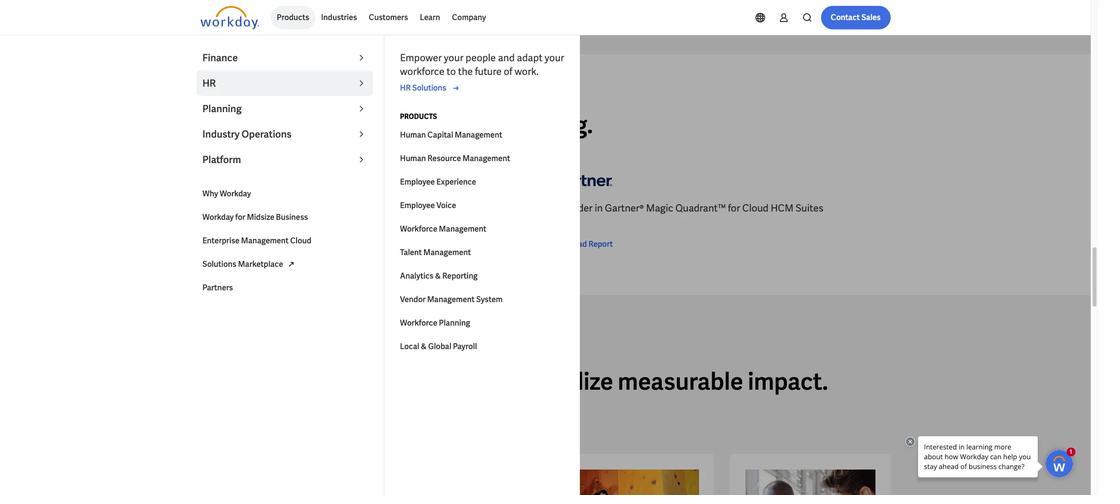 Task type: vqa. For each thing, say whether or not it's contained in the screenshot.
Finance dropdown button
yes



Task type: locate. For each thing, give the bounding box(es) containing it.
hr solutions link
[[400, 82, 462, 94]]

2 gartner image from the left
[[553, 166, 612, 194]]

in for gartner®
[[595, 202, 603, 215]]

planning.
[[494, 110, 593, 140]]

2 horizontal spatial in
[[595, 202, 603, 215]]

payroll
[[453, 342, 477, 352]]

0 horizontal spatial &
[[421, 342, 427, 352]]

1 vertical spatial workforce
[[400, 318, 438, 329]]

management down enterprises
[[241, 236, 289, 246]]

planning down vendor management system on the left bottom of page
[[439, 318, 470, 329]]

human left resource
[[400, 153, 426, 164]]

2 workforce from the top
[[400, 318, 438, 329]]

0 horizontal spatial planning
[[203, 102, 242, 115]]

vendor management system
[[400, 295, 503, 305]]

0 horizontal spatial your
[[444, 51, 464, 64]]

and up of on the top of page
[[498, 51, 515, 64]]

what
[[200, 87, 221, 95]]

gartner image
[[200, 166, 259, 194], [553, 166, 612, 194]]

1 horizontal spatial gartner®
[[605, 202, 644, 215]]

hr inside dropdown button
[[203, 77, 216, 90]]

1 horizontal spatial &
[[435, 271, 441, 281]]

2 magic from the left
[[646, 202, 674, 215]]

management for vendor management system
[[427, 295, 475, 305]]

solutions
[[412, 83, 446, 93], [203, 259, 237, 270]]

0 vertical spatial and
[[498, 51, 515, 64]]

& right analytics
[[435, 271, 441, 281]]

leader inside a leader in 2023 gartner® magic quadrant™ for cloud erp for service- centric enterprises
[[209, 202, 240, 215]]

workforce
[[400, 224, 438, 234], [400, 318, 438, 329]]

vendor
[[400, 295, 426, 305]]

employee for employee experience
[[400, 177, 435, 187]]

partners link
[[197, 277, 373, 300]]

impact.
[[748, 367, 828, 397]]

gartner image for gartner®
[[553, 166, 612, 194]]

in for finance,
[[293, 110, 313, 140]]

industry
[[203, 128, 240, 141]]

human resource management link
[[394, 147, 571, 171]]

0 horizontal spatial quadrant™
[[346, 202, 396, 215]]

2 employee from the top
[[400, 201, 435, 211]]

1 horizontal spatial hr
[[400, 83, 411, 93]]

1 vertical spatial planning
[[439, 318, 470, 329]]

0 vertical spatial workday
[[220, 189, 251, 199]]

1 quadrant™ from the left
[[346, 202, 396, 215]]

solutions down enterprise
[[203, 259, 237, 270]]

operations
[[242, 128, 292, 141]]

1 horizontal spatial solutions
[[412, 83, 446, 93]]

say
[[258, 87, 271, 95]]

cloud inside a leader in 2023 gartner® magic quadrant™ for cloud erp for service- centric enterprises
[[413, 202, 439, 215]]

management inside enterprise management cloud link
[[241, 236, 289, 246]]

0 vertical spatial read report
[[569, 240, 613, 250]]

& right 'local'
[[421, 342, 427, 352]]

a for a leader in finance, hr, and planning.
[[200, 110, 217, 140]]

&
[[435, 271, 441, 281], [421, 342, 427, 352]]

employee experience
[[400, 177, 476, 187]]

solutions marketplace link
[[197, 253, 373, 277]]

1 human from the top
[[400, 130, 426, 140]]

0 horizontal spatial read report
[[216, 253, 260, 264]]

sales
[[862, 12, 881, 23]]

gartner image for 2023
[[200, 166, 259, 194]]

0 vertical spatial solutions
[[412, 83, 446, 93]]

management inside talent management link
[[424, 248, 471, 258]]

0 horizontal spatial in
[[242, 202, 250, 215]]

adapt
[[517, 51, 543, 64]]

voice
[[437, 201, 456, 211]]

human
[[400, 130, 426, 140], [400, 153, 426, 164]]

solutions down workforce
[[412, 83, 446, 93]]

0 horizontal spatial report
[[236, 253, 260, 264]]

human capital management link
[[394, 124, 571, 147]]

management inside workforce management link
[[439, 224, 487, 234]]

a inside a leader in 2023 gartner® magic quadrant™ for cloud erp for service- centric enterprises
[[200, 202, 207, 215]]

2 human from the top
[[400, 153, 426, 164]]

management down human capital management link
[[463, 153, 510, 164]]

resource
[[428, 153, 461, 164]]

1 vertical spatial read report
[[216, 253, 260, 264]]

human for human capital management
[[400, 130, 426, 140]]

cloud down 'business'
[[290, 236, 311, 246]]

2023
[[252, 202, 273, 215]]

workforce for workforce management
[[400, 224, 438, 234]]

a leader in finance, hr, and planning.
[[200, 110, 593, 140]]

bdo canada image
[[746, 471, 876, 496]]

human capital management
[[400, 130, 503, 140]]

0 horizontal spatial gartner image
[[200, 166, 259, 194]]

platform button
[[197, 147, 373, 173]]

quadrant™
[[346, 202, 396, 215], [676, 202, 726, 215]]

2 quadrant™ from the left
[[676, 202, 726, 215]]

management down reporting
[[427, 295, 475, 305]]

management inside human capital management link
[[455, 130, 503, 140]]

hr for hr
[[203, 77, 216, 90]]

workday right why
[[220, 189, 251, 199]]

enterprises
[[235, 216, 286, 229]]

contact sales
[[831, 12, 881, 23]]

workday up enterprise
[[203, 212, 234, 223]]

1 vertical spatial &
[[421, 342, 427, 352]]

in
[[293, 110, 313, 140], [242, 202, 250, 215], [595, 202, 603, 215]]

0 horizontal spatial read
[[216, 253, 234, 264]]

cloud left hcm
[[743, 202, 769, 215]]

1 vertical spatial and
[[449, 110, 490, 140]]

planning
[[203, 102, 242, 115], [439, 318, 470, 329]]

0 horizontal spatial magic
[[317, 202, 344, 215]]

0 vertical spatial &
[[435, 271, 441, 281]]

employee for employee voice
[[400, 201, 435, 211]]

human down products
[[400, 130, 426, 140]]

1 vertical spatial read
[[216, 253, 234, 264]]

1 gartner® from the left
[[275, 202, 314, 215]]

management inside vendor management system link
[[427, 295, 475, 305]]

0 vertical spatial workforce
[[400, 224, 438, 234]]

leader
[[209, 202, 240, 215], [562, 202, 593, 215]]

people
[[466, 51, 496, 64]]

midsize
[[247, 212, 274, 223]]

1 horizontal spatial cloud
[[413, 202, 439, 215]]

0 vertical spatial read
[[569, 240, 587, 250]]

service-
[[476, 202, 512, 215]]

for
[[398, 202, 411, 215], [461, 202, 473, 215], [728, 202, 741, 215], [235, 212, 246, 223]]

management down erp at the left of page
[[439, 224, 487, 234]]

magic inside a leader in 2023 gartner® magic quadrant™ for cloud erp for service- centric enterprises
[[317, 202, 344, 215]]

a for a leader in gartner® magic quadrant™ for cloud hcm suites
[[553, 202, 560, 215]]

and inside empower your people and adapt your workforce to the future of work.
[[498, 51, 515, 64]]

gartner® inside a leader in 2023 gartner® magic quadrant™ for cloud erp for service- centric enterprises
[[275, 202, 314, 215]]

1 horizontal spatial read report link
[[553, 239, 613, 251]]

customers button
[[363, 6, 414, 29]]

0 horizontal spatial gartner®
[[275, 202, 314, 215]]

empower your people and adapt your workforce to the future of work.
[[400, 51, 564, 78]]

and up human resource management link
[[449, 110, 490, 140]]

workforce up 'talent'
[[400, 224, 438, 234]]

gartner®
[[275, 202, 314, 215], [605, 202, 644, 215]]

0 horizontal spatial hr
[[203, 77, 216, 90]]

workforce management
[[400, 224, 487, 234]]

in for 2023
[[242, 202, 250, 215]]

1 vertical spatial solutions
[[203, 259, 237, 270]]

1 horizontal spatial gartner image
[[553, 166, 612, 194]]

hr,
[[407, 110, 445, 140]]

1 horizontal spatial and
[[498, 51, 515, 64]]

2 horizontal spatial cloud
[[743, 202, 769, 215]]

1 vertical spatial employee
[[400, 201, 435, 211]]

leader for a leader in 2023 gartner® magic quadrant™ for cloud erp for service- centric enterprises
[[209, 202, 240, 215]]

management down workforce management
[[424, 248, 471, 258]]

0 horizontal spatial solutions
[[203, 259, 237, 270]]

1 horizontal spatial quadrant™
[[676, 202, 726, 215]]

0 vertical spatial planning
[[203, 102, 242, 115]]

1 vertical spatial report
[[236, 253, 260, 264]]

magic
[[317, 202, 344, 215], [646, 202, 674, 215]]

0 vertical spatial employee
[[400, 177, 435, 187]]

0 horizontal spatial cloud
[[290, 236, 311, 246]]

your right adapt
[[545, 51, 564, 64]]

your up to
[[444, 51, 464, 64]]

industry operations button
[[197, 122, 373, 147]]

companies
[[200, 367, 322, 397]]

2 gartner® from the left
[[605, 202, 644, 215]]

hr down finance
[[203, 77, 216, 90]]

planning down what
[[203, 102, 242, 115]]

1 horizontal spatial your
[[545, 51, 564, 64]]

and
[[498, 51, 515, 64], [449, 110, 490, 140]]

1 horizontal spatial report
[[589, 240, 613, 250]]

1 magic from the left
[[317, 202, 344, 215]]

management
[[455, 130, 503, 140], [463, 153, 510, 164], [439, 224, 487, 234], [241, 236, 289, 246], [424, 248, 471, 258], [427, 295, 475, 305]]

to
[[447, 65, 456, 78]]

1 horizontal spatial magic
[[646, 202, 674, 215]]

management up human resource management link
[[455, 130, 503, 140]]

hr for hr solutions
[[400, 83, 411, 93]]

companies across all industries realize measurable impact.
[[200, 367, 828, 397]]

1 workforce from the top
[[400, 224, 438, 234]]

of
[[504, 65, 513, 78]]

0 vertical spatial human
[[400, 130, 426, 140]]

across
[[326, 367, 397, 397]]

1 vertical spatial read report link
[[200, 253, 260, 265]]

for left hcm
[[728, 202, 741, 215]]

employee up employee voice
[[400, 177, 435, 187]]

capital
[[428, 130, 453, 140]]

cloud left erp at the left of page
[[413, 202, 439, 215]]

1 employee from the top
[[400, 177, 435, 187]]

workforce management link
[[394, 218, 571, 241]]

hr
[[203, 77, 216, 90], [400, 83, 411, 93]]

0 vertical spatial read report link
[[553, 239, 613, 251]]

hr button
[[197, 71, 373, 96]]

human for human resource management
[[400, 153, 426, 164]]

hr inside hr solutions link
[[400, 83, 411, 93]]

1 vertical spatial workday
[[203, 212, 234, 223]]

1 horizontal spatial in
[[293, 110, 313, 140]]

workday for midsize business link
[[197, 206, 373, 230]]

enterprise
[[203, 236, 240, 246]]

read report link
[[553, 239, 613, 251], [200, 253, 260, 265]]

2 leader from the left
[[562, 202, 593, 215]]

1 horizontal spatial leader
[[562, 202, 593, 215]]

1 horizontal spatial read report
[[569, 240, 613, 250]]

for left voice
[[398, 202, 411, 215]]

read report link for a leader in 2023 gartner® magic quadrant™ for cloud erp for service- centric enterprises
[[200, 253, 260, 265]]

in inside a leader in 2023 gartner® magic quadrant™ for cloud erp for service- centric enterprises
[[242, 202, 250, 215]]

management for workforce management
[[439, 224, 487, 234]]

1 vertical spatial human
[[400, 153, 426, 164]]

0 horizontal spatial read report link
[[200, 253, 260, 265]]

0 horizontal spatial leader
[[209, 202, 240, 215]]

workforce down vendor
[[400, 318, 438, 329]]

planning button
[[197, 96, 373, 122]]

employee left voice
[[400, 201, 435, 211]]

industries button
[[315, 6, 363, 29]]

read
[[569, 240, 587, 250], [216, 253, 234, 264]]

partners
[[203, 283, 233, 293]]

analytics
[[400, 271, 434, 281]]

hr down workforce
[[400, 83, 411, 93]]

1 gartner image from the left
[[200, 166, 259, 194]]

1 leader from the left
[[209, 202, 240, 215]]



Task type: describe. For each thing, give the bounding box(es) containing it.
contact
[[831, 12, 860, 23]]

opens in a new tab image
[[285, 259, 297, 270]]

company
[[452, 12, 486, 23]]

management inside human resource management link
[[463, 153, 510, 164]]

management for enterprise management cloud
[[241, 236, 289, 246]]

products
[[277, 12, 309, 23]]

contact sales link
[[821, 6, 891, 29]]

learn button
[[414, 6, 446, 29]]

experience
[[437, 177, 476, 187]]

a for a leader in 2023 gartner® magic quadrant™ for cloud erp for service- centric enterprises
[[200, 202, 207, 215]]

industries
[[432, 367, 539, 397]]

human resource management
[[400, 153, 510, 164]]

finance button
[[197, 45, 373, 71]]

why
[[203, 189, 218, 199]]

local & global payroll
[[400, 342, 477, 352]]

company button
[[446, 6, 492, 29]]

what analysts say
[[200, 87, 271, 95]]

products
[[400, 112, 437, 121]]

quadrant™ inside a leader in 2023 gartner® magic quadrant™ for cloud erp for service- centric enterprises
[[346, 202, 396, 215]]

1 your from the left
[[444, 51, 464, 64]]

business
[[276, 212, 308, 223]]

employee voice link
[[394, 194, 571, 218]]

learn all the successes life time fitness achieved with workday. image
[[569, 471, 699, 496]]

erp
[[441, 202, 459, 215]]

local
[[400, 342, 419, 352]]

work.
[[515, 65, 539, 78]]

0 vertical spatial report
[[589, 240, 613, 250]]

talent
[[400, 248, 422, 258]]

planning inside dropdown button
[[203, 102, 242, 115]]

employee voice
[[400, 201, 456, 211]]

employee experience link
[[394, 171, 571, 194]]

products button
[[271, 6, 315, 29]]

for left 'midsize' on the left of page
[[235, 212, 246, 223]]

suites
[[796, 202, 824, 215]]

platform
[[203, 153, 241, 166]]

0 horizontal spatial and
[[449, 110, 490, 140]]

finance
[[203, 51, 238, 64]]

marketplace
[[238, 259, 283, 270]]

leader
[[221, 110, 288, 140]]

workforce planning link
[[394, 312, 571, 335]]

go to the homepage image
[[200, 6, 259, 29]]

local & global payroll link
[[394, 335, 571, 359]]

finance,
[[318, 110, 402, 140]]

talent management link
[[394, 241, 571, 265]]

realize
[[544, 367, 613, 397]]

industry operations
[[203, 128, 292, 141]]

enterprise management cloud
[[203, 236, 311, 246]]

customers
[[369, 12, 408, 23]]

workforce for workforce planning
[[400, 318, 438, 329]]

workday for midsize business
[[203, 212, 308, 223]]

why workday
[[203, 189, 251, 199]]

industries
[[321, 12, 357, 23]]

& for analytics
[[435, 271, 441, 281]]

why workday link
[[197, 182, 373, 206]]

solutions marketplace
[[203, 259, 283, 270]]

enterprise management cloud link
[[197, 230, 373, 253]]

hr solutions
[[400, 83, 446, 93]]

future
[[475, 65, 502, 78]]

centric
[[200, 216, 233, 229]]

all
[[402, 367, 427, 397]]

analytics & reporting
[[400, 271, 478, 281]]

the
[[458, 65, 473, 78]]

measurable
[[618, 367, 743, 397]]

1 horizontal spatial planning
[[439, 318, 470, 329]]

analysts
[[222, 87, 257, 95]]

talent management
[[400, 248, 471, 258]]

& for local
[[421, 342, 427, 352]]

hcm
[[771, 202, 794, 215]]

reporting
[[442, 271, 478, 281]]

analytics & reporting link
[[394, 265, 571, 288]]

read report link for a leader in gartner® magic quadrant™ for cloud hcm suites
[[553, 239, 613, 251]]

1 horizontal spatial read
[[569, 240, 587, 250]]

leader for a leader in gartner® magic quadrant™ for cloud hcm suites
[[562, 202, 593, 215]]

for right erp at the left of page
[[461, 202, 473, 215]]

2 your from the left
[[545, 51, 564, 64]]

workforce planning
[[400, 318, 470, 329]]

a leader in 2023 gartner® magic quadrant™ for cloud erp for service- centric enterprises
[[200, 202, 512, 229]]

system
[[476, 295, 503, 305]]

global
[[428, 342, 452, 352]]

workforce
[[400, 65, 445, 78]]

a leader in gartner® magic quadrant™ for cloud hcm suites
[[553, 202, 824, 215]]

management for talent management
[[424, 248, 471, 258]]

learn
[[420, 12, 440, 23]]

vendor management system link
[[394, 288, 571, 312]]



